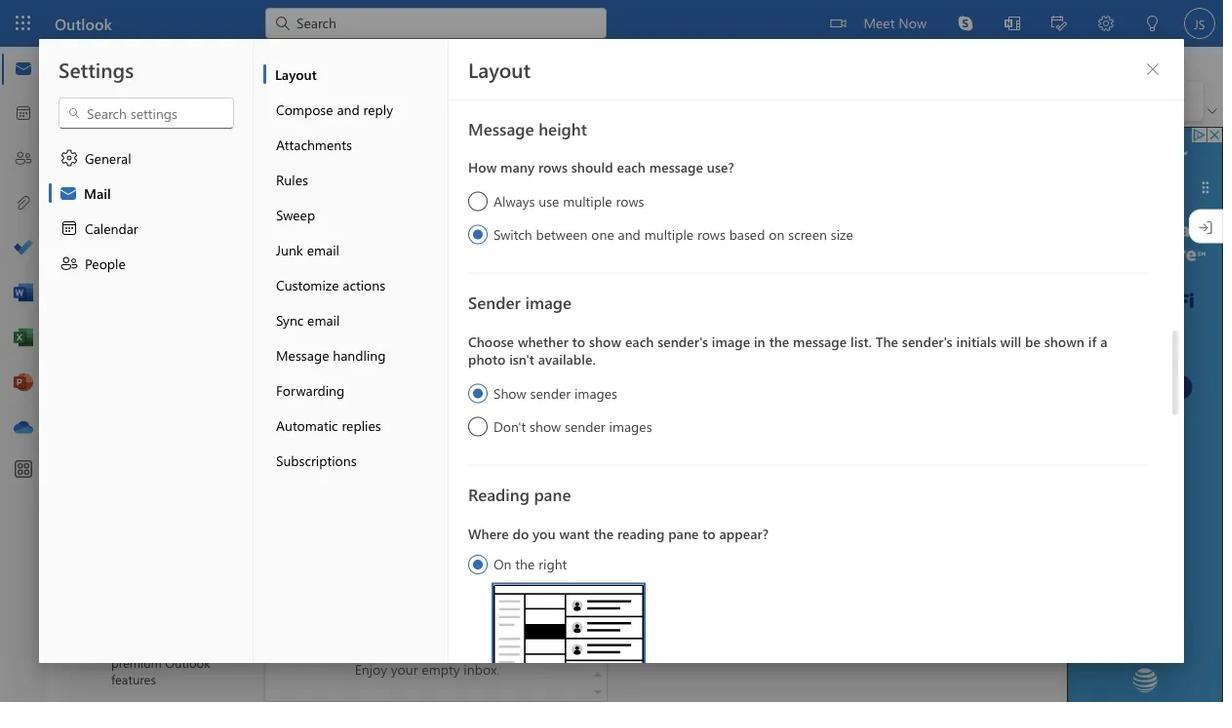 Task type: describe. For each thing, give the bounding box(es) containing it.
mobile
[[393, 431, 435, 449]]

meet
[[864, 13, 895, 31]]

the right the on
[[515, 555, 535, 573]]

settings heading
[[59, 56, 134, 83]]

0 horizontal spatial pane
[[534, 483, 571, 506]]

on
[[494, 555, 512, 573]]

inbox
[[334, 140, 374, 161]]

will
[[1000, 332, 1022, 350]]

of
[[327, 236, 339, 254]]

where do you want the reading pane to appear?
[[468, 524, 769, 542]]

sync
[[276, 311, 304, 329]]

use?
[[707, 158, 734, 176]]

reading
[[617, 524, 665, 542]]

to inside message list section
[[372, 470, 385, 488]]

layout heading
[[468, 56, 531, 83]]

rules
[[276, 170, 308, 188]]

a inside message list section
[[350, 392, 357, 410]]

message inside choose whether to show each sender's image in the message list. the sender's initials will be shown if a photo isn't available.
[[793, 332, 847, 350]]

message height
[[468, 117, 587, 140]]

height
[[539, 117, 587, 140]]

in
[[754, 332, 766, 350]]

get for get outlook mobile
[[316, 431, 337, 449]]

dialog containing settings
[[0, 0, 1223, 702]]

calendar image
[[14, 104, 33, 124]]

don't
[[494, 417, 526, 435]]

show inside choose whether to show each sender's image in the message list. the sender's initials will be shown if a photo isn't available.
[[589, 332, 622, 350]]

reading
[[468, 483, 530, 506]]

available.
[[538, 350, 596, 368]]

 button
[[1138, 54, 1169, 85]]

based
[[729, 225, 765, 243]]

started
[[303, 194, 346, 212]]

empty
[[422, 660, 460, 678]]

choose whether to show each sender's image in the message list. the sender's initials will be shown if a photo isn't available. option group
[[468, 327, 1147, 439]]

your inside all done for the day enjoy your empty inbox.
[[391, 660, 418, 678]]

choose for choose whether to show each sender's image in the message list. the sender's initials will be shown if a photo isn't available.
[[468, 332, 514, 350]]

look
[[396, 275, 422, 293]]

whether
[[518, 332, 569, 350]]

word image
[[14, 284, 33, 303]]

all done for the day enjoy your empty inbox.
[[355, 635, 500, 678]]

confirm
[[316, 314, 364, 332]]

message handling
[[276, 346, 386, 364]]

compose and reply
[[276, 100, 393, 118]]

1 horizontal spatial multiple
[[645, 225, 694, 243]]

outlook link
[[55, 0, 112, 47]]

and inside button
[[337, 100, 360, 118]]

premium
[[111, 654, 162, 671]]

attachments button
[[263, 127, 448, 162]]


[[90, 141, 105, 157]]


[[60, 219, 79, 238]]

done
[[386, 635, 417, 653]]

attachments
[[276, 135, 352, 153]]

junk
[[276, 240, 303, 259]]

message handling button
[[263, 338, 448, 373]]

you
[[533, 524, 556, 542]]

0 vertical spatial sender
[[530, 384, 571, 402]]

get for get started
[[277, 194, 299, 212]]

settings
[[125, 92, 172, 110]]

screen
[[788, 225, 827, 243]]

shown
[[1045, 332, 1085, 350]]

general
[[85, 149, 131, 167]]

junk email button
[[263, 232, 448, 267]]

email for junk email
[[307, 240, 339, 259]]

reply
[[363, 100, 393, 118]]

time
[[368, 314, 395, 332]]

on
[[769, 225, 785, 243]]

powerpoint image
[[14, 374, 33, 393]]

do
[[513, 524, 529, 542]]

show sender images
[[494, 384, 618, 402]]

outlook banner
[[0, 0, 1223, 47]]

0 horizontal spatial multiple
[[563, 192, 612, 210]]

to do image
[[14, 239, 33, 259]]

layout inside tab panel
[[468, 56, 531, 83]]

sender
[[468, 291, 521, 314]]

365
[[449, 470, 471, 488]]

microsoft
[[388, 470, 446, 488]]

don't show sender images
[[494, 417, 652, 435]]

each for message height
[[617, 158, 646, 176]]

 button
[[556, 187, 587, 219]]

2 horizontal spatial to
[[703, 524, 716, 542]]

reading pane
[[468, 483, 571, 506]]

if
[[1089, 332, 1097, 350]]

how many rows should each message use? option group
[[468, 153, 1147, 247]]

sweep
[[276, 205, 315, 223]]

mail
[[84, 184, 111, 202]]

the inside choose whether to show each sender's image in the message list. the sender's initials will be shown if a photo isn't available.
[[769, 332, 790, 350]]

automatic replies
[[276, 416, 381, 434]]

 for  view settings
[[69, 92, 89, 111]]


[[67, 106, 81, 120]]

rules button
[[263, 162, 448, 197]]


[[67, 54, 87, 75]]

handling
[[333, 346, 386, 364]]

subscriptions
[[276, 451, 357, 469]]

1 horizontal spatial rows
[[616, 192, 644, 210]]

settings tab list
[[39, 39, 254, 663]]

0 vertical spatial images
[[575, 384, 618, 402]]



Task type: locate. For each thing, give the bounding box(es) containing it.
0 horizontal spatial a
[[350, 392, 357, 410]]

sender down the available.
[[530, 384, 571, 402]]

settings
[[59, 56, 134, 83]]

1 vertical spatial images
[[609, 417, 652, 435]]

1 vertical spatial choose
[[468, 332, 514, 350]]

0 of 6 complete
[[316, 236, 410, 254]]

send a message
[[316, 392, 413, 410]]

1 vertical spatial email
[[307, 311, 340, 329]]

multiple right one
[[645, 225, 694, 243]]

0 horizontal spatial outlook
[[55, 13, 112, 34]]

2 horizontal spatial rows
[[698, 225, 726, 243]]


[[831, 16, 846, 31]]

email left the 6
[[307, 240, 339, 259]]

2 horizontal spatial message
[[793, 332, 847, 350]]

import
[[316, 353, 357, 371]]

layout up compose
[[275, 65, 317, 83]]

0 vertical spatial each
[[617, 158, 646, 176]]

show right 'whether' on the top left of page
[[589, 332, 622, 350]]

1 vertical spatial message
[[276, 346, 329, 364]]

mail image
[[14, 60, 33, 79]]

images up don't show sender images
[[575, 384, 618, 402]]

choose for choose your look
[[316, 275, 361, 293]]

outlook down send a message
[[341, 431, 390, 449]]

forwarding
[[276, 381, 345, 399]]

outlook inside the premium outlook features
[[165, 654, 210, 671]]

document
[[0, 0, 1223, 702]]

image inside choose whether to show each sender's image in the message list. the sender's initials will be shown if a photo isn't available.
[[712, 332, 750, 350]]

show
[[494, 384, 527, 402]]

message up replies at bottom left
[[361, 392, 413, 410]]

sender's left in
[[658, 332, 708, 350]]

0 vertical spatial image
[[525, 291, 572, 314]]

image up 'whether' on the top left of page
[[525, 291, 572, 314]]

switch
[[494, 225, 532, 243]]

1 vertical spatial get
[[316, 431, 337, 449]]

zone
[[399, 314, 428, 332]]

how
[[468, 158, 497, 176]]

choose
[[316, 275, 361, 293], [468, 332, 514, 350]]

0 vertical spatial show
[[589, 332, 622, 350]]

email inside button
[[307, 240, 339, 259]]

1 vertical spatial multiple
[[645, 225, 694, 243]]

message list section
[[265, 125, 607, 702]]

sender's right the
[[902, 332, 953, 350]]

Search settings search field
[[81, 103, 214, 123]]

1 horizontal spatial image
[[712, 332, 750, 350]]

choose inside choose whether to show each sender's image in the message list. the sender's initials will be shown if a photo isn't available.
[[468, 332, 514, 350]]

right
[[539, 555, 567, 573]]

0 vertical spatial pane
[[534, 483, 571, 506]]

0 horizontal spatial layout
[[275, 65, 317, 83]]

0 horizontal spatial to
[[372, 470, 385, 488]]

2 vertical spatial outlook
[[165, 654, 210, 671]]

and inside how many rows should each message use? option group
[[618, 225, 641, 243]]

0 vertical spatial to
[[572, 332, 585, 350]]

many
[[501, 158, 535, 176]]

1 horizontal spatial a
[[1101, 332, 1108, 350]]

 left  button
[[60, 148, 79, 168]]

inbox.
[[464, 660, 500, 678]]

1 horizontal spatial get
[[316, 431, 337, 449]]

get up subscriptions
[[316, 431, 337, 449]]

1 vertical spatial each
[[625, 332, 654, 350]]

choose inside message list section
[[316, 275, 361, 293]]

0 horizontal spatial and
[[337, 100, 360, 118]]

0 horizontal spatial message
[[276, 346, 329, 364]]

replies
[[342, 416, 381, 434]]

excel image
[[14, 329, 33, 348]]

each inside choose whether to show each sender's image in the message list. the sender's initials will be shown if a photo isn't available.
[[625, 332, 654, 350]]

for
[[421, 635, 439, 653]]

customize actions
[[276, 276, 385, 294]]

0 horizontal spatial image
[[525, 291, 572, 314]]

how many rows should each message use?
[[468, 158, 734, 176]]

always
[[494, 192, 535, 210]]

a right if at the right top of page
[[1101, 332, 1108, 350]]

pane right reading
[[669, 524, 699, 542]]

email right 
[[307, 311, 340, 329]]

0 vertical spatial your
[[365, 275, 392, 293]]

sender down show sender images
[[565, 417, 606, 435]]

get outlook mobile
[[316, 431, 435, 449]]

layout
[[468, 56, 531, 83], [275, 65, 317, 83]]

tab list inside application
[[97, 47, 281, 77]]

appear?
[[720, 524, 769, 542]]

0 vertical spatial message
[[468, 117, 534, 140]]

0 vertical spatial outlook
[[55, 13, 112, 34]]

a right send
[[350, 392, 357, 410]]

0 horizontal spatial message
[[361, 392, 413, 410]]

features
[[111, 671, 156, 688]]

1 horizontal spatial outlook
[[165, 654, 210, 671]]

message left list.
[[793, 332, 847, 350]]

home
[[112, 53, 148, 71]]

people
[[85, 254, 126, 272]]

now
[[899, 13, 927, 31]]


[[285, 314, 304, 334]]

message down 
[[276, 346, 329, 364]]

list.
[[851, 332, 872, 350]]

automatic replies button
[[263, 408, 448, 443]]

the right in
[[769, 332, 790, 350]]

and right one
[[618, 225, 641, 243]]

multiple down should
[[563, 192, 612, 210]]

1 vertical spatial message
[[793, 332, 847, 350]]

outlook right "premium"
[[165, 654, 210, 671]]

1 horizontal spatial choose
[[468, 332, 514, 350]]

document containing settings
[[0, 0, 1223, 702]]

your left look
[[365, 275, 392, 293]]

enjoy
[[355, 660, 387, 678]]

each
[[617, 158, 646, 176], [625, 332, 654, 350]]

message for message height
[[468, 117, 534, 140]]

0 horizontal spatial sender's
[[658, 332, 708, 350]]


[[566, 145, 585, 165]]

image left in
[[712, 332, 750, 350]]

choose whether to show each sender's image in the message list. the sender's initials will be shown if a photo isn't available.
[[468, 332, 1108, 368]]

0 horizontal spatial get
[[277, 194, 299, 212]]

layout tab panel
[[449, 39, 1184, 702]]

to left appear?
[[703, 524, 716, 542]]

get started
[[277, 194, 346, 212]]

photo
[[468, 350, 506, 368]]

1 vertical spatial to
[[372, 470, 385, 488]]

1 horizontal spatial and
[[618, 225, 641, 243]]

junk email
[[276, 240, 339, 259]]

pane up the you
[[534, 483, 571, 506]]

the inside all done for the day enjoy your empty inbox.
[[443, 635, 463, 653]]

the right the for
[[443, 635, 463, 653]]

layout group
[[314, 82, 507, 117]]

 for 
[[60, 148, 79, 168]]

initials
[[957, 332, 997, 350]]

sender
[[530, 384, 571, 402], [565, 417, 606, 435]]

send
[[316, 392, 346, 410]]

automatic
[[276, 416, 338, 434]]


[[59, 183, 78, 203]]


[[566, 197, 578, 209]]

message up 'many'
[[468, 117, 534, 140]]

1 horizontal spatial sender's
[[902, 332, 953, 350]]

message inside section
[[361, 392, 413, 410]]

where do you want the reading pane to appear? option group
[[468, 519, 1147, 702]]

outlook
[[55, 13, 112, 34], [341, 431, 390, 449], [165, 654, 210, 671]]

0 horizontal spatial rows
[[538, 158, 568, 176]]

1 vertical spatial image
[[712, 332, 750, 350]]

0 vertical spatial 
[[69, 92, 89, 111]]

 button
[[80, 131, 113, 167]]

1 vertical spatial a
[[350, 392, 357, 410]]

rows up use
[[538, 158, 568, 176]]

a
[[1101, 332, 1108, 350], [350, 392, 357, 410]]

layout up message height
[[468, 56, 531, 83]]

outlook up  button
[[55, 13, 112, 34]]

email for sync email
[[307, 311, 340, 329]]

pane inside option group
[[669, 524, 699, 542]]

rows left 'based'
[[698, 225, 726, 243]]


[[115, 258, 135, 277]]

1 horizontal spatial layout
[[468, 56, 531, 83]]

upgrade
[[316, 470, 368, 488]]

outlook inside message list section
[[341, 431, 390, 449]]

contacts
[[361, 353, 411, 371]]


[[285, 236, 304, 256]]


[[285, 392, 304, 412]]

tab list
[[97, 47, 281, 77]]

0 vertical spatial email
[[307, 240, 339, 259]]

home button
[[97, 47, 163, 77]]

each for sender image
[[625, 332, 654, 350]]

complete
[[354, 236, 410, 254]]

all
[[366, 635, 382, 653]]


[[1145, 61, 1161, 77]]

1 horizontal spatial to
[[572, 332, 585, 350]]

people image
[[14, 149, 33, 169]]

1 horizontal spatial message
[[468, 117, 534, 140]]

2 horizontal spatial outlook
[[341, 431, 390, 449]]


[[285, 431, 304, 451]]

0 vertical spatial choose
[[316, 275, 361, 293]]

images down show sender images
[[609, 417, 652, 435]]

the
[[876, 332, 899, 350]]

outlook inside banner
[[55, 13, 112, 34]]

0 vertical spatial rows
[[538, 158, 568, 176]]

a inside choose whether to show each sender's image in the message list. the sender's initials will be shown if a photo isn't available.
[[1101, 332, 1108, 350]]

meet now
[[864, 13, 927, 31]]

your down done
[[391, 660, 418, 678]]

the
[[769, 332, 790, 350], [594, 524, 614, 542], [515, 555, 535, 573], [443, 635, 463, 653]]

sync email button
[[263, 302, 448, 338]]

should
[[572, 158, 613, 176]]

1 horizontal spatial message
[[650, 158, 703, 176]]

more apps image
[[14, 460, 33, 480]]

application
[[0, 0, 1223, 702]]

dialog
[[0, 0, 1223, 702]]

1 vertical spatial rows
[[616, 192, 644, 210]]

each right the available.
[[625, 332, 654, 350]]

sender image
[[468, 291, 572, 314]]

files image
[[14, 194, 33, 214]]

email inside button
[[307, 311, 340, 329]]

0 vertical spatial and
[[337, 100, 360, 118]]

want
[[559, 524, 590, 542]]

2 vertical spatial to
[[703, 524, 716, 542]]

message inside "button"
[[276, 346, 329, 364]]

favorites tree item
[[70, 131, 227, 170]]

each right should
[[617, 158, 646, 176]]

1 vertical spatial outlook
[[341, 431, 390, 449]]

2 vertical spatial message
[[361, 392, 413, 410]]

premium outlook features
[[111, 654, 210, 688]]

1 sender's from the left
[[658, 332, 708, 350]]

tab list containing home
[[97, 47, 281, 77]]

1 vertical spatial pane
[[669, 524, 699, 542]]

message for message handling
[[276, 346, 329, 364]]

1 horizontal spatial show
[[589, 332, 622, 350]]

1 vertical spatial and
[[618, 225, 641, 243]]

 view settings
[[69, 92, 172, 111]]

upgrade to microsoft 365
[[316, 470, 471, 488]]

tree
[[70, 365, 227, 702]]

day
[[467, 635, 489, 653]]

import contacts
[[316, 353, 411, 371]]

outlook for get outlook mobile
[[341, 431, 390, 449]]

help
[[238, 53, 266, 71]]

be
[[1025, 332, 1041, 350]]

1 vertical spatial your
[[391, 660, 418, 678]]

switch between one and multiple rows based on screen size
[[494, 225, 853, 243]]

the right want
[[594, 524, 614, 542]]

1 vertical spatial 
[[60, 148, 79, 168]]

message left use?
[[650, 158, 703, 176]]

0 vertical spatial message
[[650, 158, 703, 176]]

your
[[365, 275, 392, 293], [391, 660, 418, 678]]

 left view
[[69, 92, 89, 111]]

1 vertical spatial sender
[[565, 417, 606, 435]]

to right upgrade at the left of page
[[372, 470, 385, 488]]

and left reply
[[337, 100, 360, 118]]

to inside choose whether to show each sender's image in the message list. the sender's initials will be shown if a photo isn't available.
[[572, 332, 585, 350]]

0 vertical spatial multiple
[[563, 192, 612, 210]]

where
[[468, 524, 509, 542]]

left-rail-appbar navigation
[[4, 47, 43, 451]]

subscriptions button
[[263, 443, 448, 478]]

0 horizontal spatial choose
[[316, 275, 361, 293]]

isn't
[[509, 350, 535, 368]]

rows down how many rows should each message use?
[[616, 192, 644, 210]]

favorites tree
[[70, 123, 227, 326]]

1 vertical spatial show
[[530, 417, 561, 435]]

2 vertical spatial rows
[[698, 225, 726, 243]]

customize actions button
[[263, 267, 448, 302]]

layout inside button
[[275, 65, 317, 83]]

application containing settings
[[0, 0, 1223, 702]]

0 vertical spatial a
[[1101, 332, 1108, 350]]

2 sender's from the left
[[902, 332, 953, 350]]

1 horizontal spatial pane
[[669, 524, 699, 542]]

0 horizontal spatial show
[[530, 417, 561, 435]]

 inside settings "tab list"
[[60, 148, 79, 168]]

onedrive image
[[14, 419, 33, 438]]

0 vertical spatial get
[[277, 194, 299, 212]]

to right 'whether' on the top left of page
[[572, 332, 585, 350]]

show down show sender images
[[530, 417, 561, 435]]

compose
[[276, 100, 333, 118]]

help button
[[223, 47, 281, 77]]

get down rules
[[277, 194, 299, 212]]

outlook for premium outlook features
[[165, 654, 210, 671]]

message inside the layout tab panel
[[468, 117, 534, 140]]



Task type: vqa. For each thing, say whether or not it's contained in the screenshot.
'email' within Add people to your group. You can enter any email address.
no



